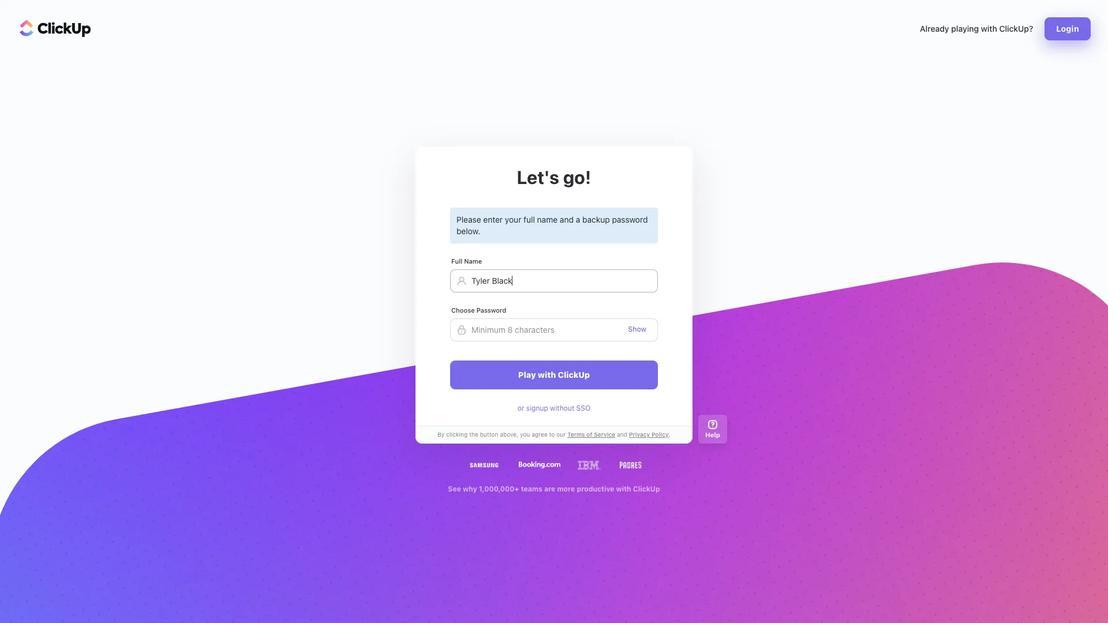 Task type: vqa. For each thing, say whether or not it's contained in the screenshot.
"SSO"
yes



Task type: describe. For each thing, give the bounding box(es) containing it.
sign up element
[[450, 208, 658, 389]]

our
[[557, 431, 566, 438]]

full
[[452, 257, 463, 265]]

and inside please enter your full name and a backup password below.
[[560, 215, 574, 225]]

show link
[[628, 325, 647, 333]]

you
[[520, 431, 530, 438]]

help link
[[699, 415, 727, 444]]

1,000,000+
[[479, 485, 519, 493]]

or signup without sso
[[518, 404, 591, 413]]

productive
[[577, 485, 615, 493]]

2 horizontal spatial with
[[981, 24, 998, 33]]

policy
[[652, 431, 669, 438]]

.
[[669, 431, 671, 438]]

to
[[549, 431, 555, 438]]

with inside button
[[538, 370, 556, 380]]

full name
[[452, 257, 482, 265]]

go!
[[563, 167, 591, 188]]

button
[[480, 431, 498, 438]]

please enter your full name and a backup password below.
[[457, 215, 648, 236]]

why
[[463, 485, 477, 493]]

let's
[[517, 167, 559, 188]]

name
[[464, 257, 482, 265]]

help
[[706, 431, 721, 439]]

the
[[469, 431, 478, 438]]

are
[[544, 485, 556, 493]]

password
[[612, 215, 648, 225]]

see
[[448, 485, 461, 493]]

without
[[550, 404, 575, 413]]

by
[[438, 431, 445, 438]]

let's go!
[[517, 167, 591, 188]]

play with clickup button
[[450, 361, 658, 389]]

backup
[[583, 215, 610, 225]]

1 vertical spatial clickup
[[633, 485, 660, 493]]

enter
[[483, 215, 503, 225]]

of
[[587, 431, 593, 438]]

play
[[518, 370, 536, 380]]

privacy
[[629, 431, 650, 438]]

name
[[537, 215, 558, 225]]

below.
[[457, 226, 481, 236]]

play with clickup
[[518, 370, 590, 380]]

more
[[557, 485, 575, 493]]

login link
[[1045, 17, 1091, 40]]

by clicking the button above, you agree to our terms of service and privacy policy .
[[438, 431, 671, 438]]

your
[[505, 215, 522, 225]]

a
[[576, 215, 580, 225]]

service
[[594, 431, 616, 438]]

terms of service link
[[566, 431, 617, 439]]

already playing with clickup?
[[920, 24, 1034, 33]]



Task type: locate. For each thing, give the bounding box(es) containing it.
please
[[457, 215, 481, 225]]

playing
[[952, 24, 979, 33]]

and
[[560, 215, 574, 225], [617, 431, 628, 438]]

already
[[920, 24, 950, 33]]

with right play
[[538, 370, 556, 380]]

and left privacy
[[617, 431, 628, 438]]

clickup
[[558, 370, 590, 380], [633, 485, 660, 493]]

0 vertical spatial and
[[560, 215, 574, 225]]

with
[[981, 24, 998, 33], [538, 370, 556, 380], [616, 485, 631, 493]]

with right productive
[[616, 485, 631, 493]]

with right playing at the top right
[[981, 24, 998, 33]]

see why 1,000,000+ teams are more productive with clickup
[[448, 485, 660, 493]]

1 horizontal spatial with
[[616, 485, 631, 493]]

1 horizontal spatial clickup
[[633, 485, 660, 493]]

teams
[[521, 485, 543, 493]]

privacy policy link
[[628, 431, 669, 439]]

password
[[477, 306, 507, 314]]

or
[[518, 404, 525, 413]]

sso
[[577, 404, 591, 413]]

clickup?
[[1000, 24, 1034, 33]]

choose
[[452, 306, 475, 314]]

above,
[[500, 431, 519, 438]]

clicking
[[446, 431, 468, 438]]

and left 'a'
[[560, 215, 574, 225]]

0 horizontal spatial and
[[560, 215, 574, 225]]

login
[[1057, 24, 1080, 33]]

1 horizontal spatial and
[[617, 431, 628, 438]]

Choose Password password field
[[450, 318, 658, 342]]

or signup without sso link
[[518, 404, 591, 413]]

clickup inside button
[[558, 370, 590, 380]]

show
[[628, 325, 647, 333]]

clickup right productive
[[633, 485, 660, 493]]

1 vertical spatial and
[[617, 431, 628, 438]]

clickup - home image
[[20, 20, 91, 37]]

clickup up sso
[[558, 370, 590, 380]]

agree
[[532, 431, 548, 438]]

signup
[[526, 404, 548, 413]]

0 vertical spatial clickup
[[558, 370, 590, 380]]

1 vertical spatial with
[[538, 370, 556, 380]]

0 vertical spatial with
[[981, 24, 998, 33]]

0 horizontal spatial clickup
[[558, 370, 590, 380]]

full
[[524, 215, 535, 225]]

choose password
[[452, 306, 507, 314]]

terms
[[568, 431, 585, 438]]

0 horizontal spatial with
[[538, 370, 556, 380]]

2 vertical spatial with
[[616, 485, 631, 493]]



